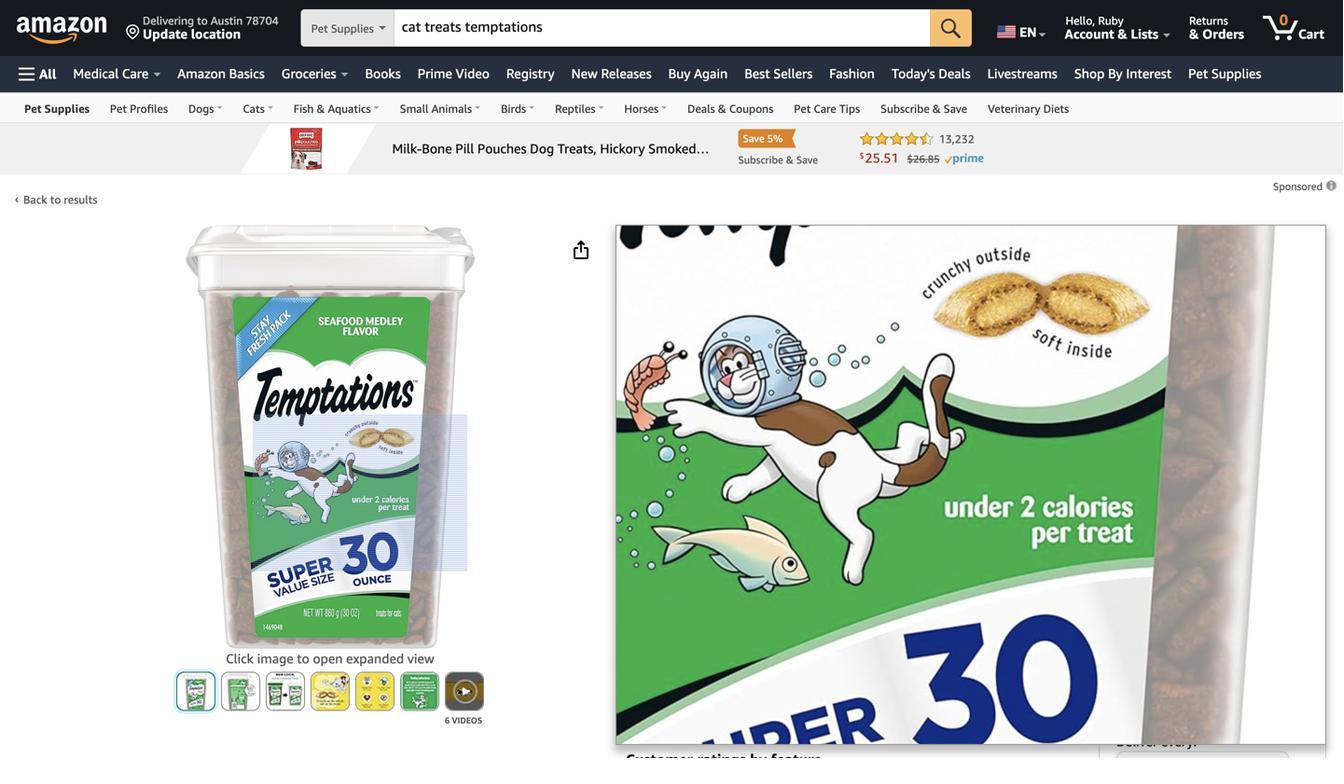 Task type: describe. For each thing, give the bounding box(es) containing it.
store
[[756, 286, 787, 301]]

brand
[[626, 496, 663, 512]]

visit the temptations store link
[[626, 286, 787, 301]]

location
[[191, 26, 241, 42]]

mins
[[1136, 642, 1164, 658]]

the
[[655, 286, 675, 301]]

0 vertical spatial pet supplies link
[[1181, 61, 1270, 87]]

and get fast, free delivery
[[1123, 250, 1249, 284]]

pickup
[[1251, 325, 1290, 341]]

now
[[1171, 433, 1196, 449]]

returns & orders
[[1190, 14, 1245, 42]]

off:
[[940, 442, 961, 458]]

0 horizontal spatial 10%
[[1165, 388, 1191, 402]]

and inside and get fast, free delivery
[[1204, 250, 1227, 265]]

trial
[[1123, 250, 1147, 265]]

free inside add your free 30-day trial of
[[1185, 231, 1208, 246]]

pet down orders on the right of page
[[1189, 66, 1209, 81]]

sunday, january 21
[[1117, 605, 1278, 639]]

2 vertical spatial delivery
[[1179, 605, 1226, 621]]

profiles
[[130, 102, 168, 115]]

amazon up visa.
[[772, 442, 822, 458]]

thank you for being an amazon customer. get $50 off: pay $0.00 $14.71 upon approval for amazon visa.
[[626, 442, 1070, 476]]

temptations down visa.
[[746, 496, 821, 512]]

buy again link
[[660, 61, 736, 87]]

tab list containing delivery
[[1099, 310, 1327, 358]]

releases
[[601, 66, 652, 81]]

1
[[1153, 705, 1159, 718]]

temptations classic crunchy and soft cat treats seafood medley flavor, 30 oz. tub visit the temptations store
[[626, 226, 1047, 301]]

en link
[[986, 5, 1055, 51]]

fashion link
[[821, 61, 884, 87]]

12
[[1117, 642, 1132, 658]]

best sellers
[[745, 66, 813, 81]]

results
[[64, 193, 97, 206]]

new releases
[[572, 66, 652, 81]]

& for lists
[[1118, 26, 1128, 42]]

by
[[1109, 66, 1123, 81]]

amazon image
[[17, 17, 107, 45]]

fastest
[[1135, 605, 1175, 621]]

4.9 button
[[626, 305, 738, 322]]

1 • from the top
[[1117, 471, 1122, 486]]

video
[[456, 66, 490, 81]]

0 vertical spatial 5%
[[1128, 388, 1147, 402]]

crunchy inside temptations classic crunchy and soft cat treats seafood medley flavor, 30 oz. tub visit the temptations store
[[832, 226, 915, 253]]

new
[[572, 66, 598, 81]]

& for save
[[933, 102, 941, 115]]

30-
[[1212, 231, 1232, 246]]

2 horizontal spatial pet supplies
[[1189, 66, 1262, 81]]

in crunchy cat treats by temptations
[[740, 329, 960, 345]]

buy
[[669, 66, 691, 81]]

‹
[[15, 192, 19, 205]]

1 vertical spatial delivery
[[1150, 538, 1197, 553]]

24
[[1169, 557, 1185, 572]]

being
[[715, 442, 750, 458]]

age
[[626, 545, 650, 560]]

small animals
[[400, 102, 472, 115]]

by inside on orders shipped by amazon over $35
[[1117, 575, 1131, 591]]

prime for prime link
[[1166, 250, 1201, 265]]

austin
[[211, 14, 243, 27]]

1 horizontal spatial in
[[740, 329, 751, 345]]

reptiles
[[555, 102, 596, 115]]

4.9
[[626, 305, 648, 320]]

flavor,
[[863, 256, 929, 283]]

horses
[[625, 102, 659, 115]]

all
[[39, 66, 56, 82]]

1 vertical spatial seafood
[[746, 520, 795, 536]]

12,688 ratings link
[[758, 305, 844, 320]]

learn more link
[[1117, 508, 1184, 523]]

pet supplies inside search box
[[311, 22, 374, 35]]

delivery inside and get fast, free delivery
[[1181, 268, 1231, 284]]

books
[[365, 66, 401, 81]]

add
[[1128, 231, 1151, 246]]

shipped
[[1248, 557, 1294, 572]]

on orders shipped by amazon over $35
[[1117, 557, 1294, 591]]

‹ back to results
[[15, 192, 97, 206]]

$50
[[914, 442, 937, 458]]

shop by interest
[[1075, 66, 1172, 81]]

30
[[935, 256, 961, 283]]

pay
[[965, 442, 986, 458]]

1 vertical spatial cat
[[806, 329, 825, 345]]

open
[[313, 651, 343, 667]]

day
[[1232, 231, 1253, 246]]

over
[[1186, 575, 1212, 591]]

save:
[[1193, 368, 1225, 384]]

free inside and get fast, free delivery
[[1153, 268, 1178, 284]]

5% inside save 5% now and up to 10% on repeat deliveries. • no fees • cancel anytime learn more
[[1148, 433, 1168, 449]]

price: $14.71
[[626, 394, 717, 414]]

expanded
[[346, 651, 404, 667]]

again
[[694, 66, 728, 81]]

subscribe for subscribe & save:
[[1117, 368, 1177, 384]]

0 horizontal spatial $14.71
[[664, 394, 717, 414]]

amazon inside navigation 'navigation'
[[178, 66, 226, 81]]

save inside save 5% now and up to 10% on repeat deliveries. • no fees • cancel anytime learn more
[[1117, 433, 1145, 449]]

new releases link
[[563, 61, 660, 87]]

(description)
[[626, 563, 705, 579]]

1 horizontal spatial treats
[[829, 329, 865, 345]]

pet down the all button at the top left
[[24, 102, 42, 115]]

amazon's choice
[[633, 331, 718, 344]]

. order within
[[1185, 624, 1270, 639]]

0 horizontal spatial deals
[[688, 102, 715, 115]]

diets
[[1044, 102, 1070, 115]]

prime for prime video
[[418, 66, 452, 81]]

pet inside pet supplies search box
[[311, 22, 328, 35]]

on inside save 5% now and up to 10% on repeat deliveries. • no fees • cancel anytime learn more
[[1291, 433, 1307, 449]]

deliveries.
[[1159, 452, 1218, 467]]

2 horizontal spatial supplies
[[1212, 66, 1262, 81]]

treats inside temptations classic crunchy and soft cat treats seafood medley flavor, 30 oz. tub visit the temptations store
[[626, 256, 688, 283]]

order
[[1191, 624, 1226, 639]]

fish & aquatics
[[294, 102, 371, 115]]

deliver every:
[[1117, 734, 1197, 750]]

sponsored
[[1274, 181, 1326, 193]]

0 horizontal spatial by
[[868, 329, 882, 345]]

livestreams link
[[979, 61, 1066, 87]]

10% inside save 5% now and up to 10% on repeat deliveries. • no fees • cancel anytime learn more
[[1260, 433, 1288, 449]]

0 horizontal spatial in
[[695, 360, 705, 373]]

adult
[[746, 545, 779, 560]]

pet profiles link
[[100, 93, 178, 122]]

item
[[626, 588, 654, 603]]

12,688
[[758, 305, 799, 320]]

deals & coupons
[[688, 102, 774, 115]]

interest
[[1127, 66, 1172, 81]]

& for orders
[[1190, 26, 1200, 42]]

and for soft
[[921, 226, 959, 253]]

every:
[[1162, 734, 1197, 750]]

cats
[[243, 102, 265, 115]]

veterinary diets link
[[978, 93, 1080, 122]]



Task type: vqa. For each thing, say whether or not it's contained in the screenshot.
Search all Amazon Basics search field
no



Task type: locate. For each thing, give the bounding box(es) containing it.
supplies down all
[[44, 102, 89, 115]]

thank
[[626, 442, 665, 458]]

amazon's
[[633, 331, 682, 344]]

1 vertical spatial treats
[[829, 329, 865, 345]]

0 horizontal spatial care
[[122, 66, 149, 81]]

subscribe for subscribe & save
[[881, 102, 930, 115]]

hrs
[[1288, 624, 1306, 639]]

5% down subscribe & save: on the right of page
[[1128, 388, 1147, 402]]

pet inside pet profiles link
[[110, 102, 127, 115]]

small
[[400, 102, 429, 115]]

0 vertical spatial crunchy
[[832, 226, 915, 253]]

seafood up visit the temptations store link
[[694, 256, 777, 283]]

0 vertical spatial delivery
[[1181, 268, 1231, 284]]

1 horizontal spatial save
[[1117, 433, 1145, 449]]

in left past
[[695, 360, 705, 373]]

for down being
[[715, 461, 732, 476]]

deals down buy again link
[[688, 102, 715, 115]]

1 vertical spatial •
[[1117, 489, 1122, 505]]

pet profiles
[[110, 102, 168, 115]]

to left austin
[[197, 14, 208, 27]]

0 vertical spatial in
[[740, 329, 751, 345]]

amazon inside on orders shipped by amazon over $35
[[1135, 575, 1183, 591]]

books link
[[357, 61, 409, 87]]

pet supplies up groceries link
[[311, 22, 374, 35]]

prime link
[[1166, 250, 1201, 265]]

supplies inside search box
[[331, 22, 374, 35]]

& left lists
[[1118, 26, 1128, 42]]

0 horizontal spatial on
[[1188, 557, 1203, 572]]

and left the up on the bottom
[[1200, 433, 1222, 449]]

0 horizontal spatial cat
[[806, 329, 825, 345]]

$35
[[1216, 575, 1238, 591]]

1 horizontal spatial on
[[1291, 433, 1307, 449]]

free up prime link
[[1185, 231, 1208, 246]]

2 january from the top
[[1117, 624, 1166, 639]]

temptations up visit the temptations store link
[[626, 226, 753, 253]]

0 vertical spatial prime
[[418, 66, 452, 81]]

& for aquatics
[[317, 102, 325, 115]]

0 horizontal spatial pet supplies
[[24, 102, 89, 115]]

• left the cancel
[[1117, 489, 1122, 505]]

january
[[1117, 557, 1166, 572], [1117, 624, 1166, 639]]

& right fish
[[317, 102, 325, 115]]

to right the up on the bottom
[[1244, 433, 1257, 449]]

1 vertical spatial on
[[1188, 557, 1203, 572]]

0 vertical spatial january
[[1117, 557, 1166, 572]]

treats up the
[[626, 256, 688, 283]]

1 vertical spatial save
[[1117, 433, 1145, 449]]

temptations classic crunchy and soft cat treats seafood medley flavor, 30 oz. tub image
[[185, 225, 475, 650]]

prime video
[[418, 66, 490, 81]]

subscribe & save:
[[1117, 368, 1225, 384]]

deals right today's
[[939, 66, 971, 81]]

anytime
[[1167, 489, 1216, 505]]

0 vertical spatial save
[[944, 102, 968, 115]]

by up or
[[1117, 575, 1131, 591]]

0 horizontal spatial crunchy
[[754, 329, 802, 345]]

Search Amazon text field
[[395, 10, 930, 46]]

medical
[[73, 66, 119, 81]]

animals
[[432, 102, 472, 115]]

0 horizontal spatial free
[[1153, 268, 1178, 284]]

and inside save 5% now and up to 10% on repeat deliveries. • no fees • cancel anytime learn more
[[1200, 433, 1222, 449]]

$14.71 inside thank you for being an amazon customer. get $50 off: pay $0.00 $14.71 upon approval for amazon visa.
[[1028, 442, 1070, 458]]

pet supplies down all
[[24, 102, 89, 115]]

visa.
[[788, 461, 815, 476]]

groceries
[[282, 66, 336, 81]]

subscribe down today's
[[881, 102, 930, 115]]

1 vertical spatial 5%
[[1148, 433, 1168, 449]]

78704
[[246, 14, 279, 27]]

oz.
[[967, 256, 996, 283]]

1 horizontal spatial for
[[715, 461, 732, 476]]

1 horizontal spatial pet supplies
[[311, 22, 374, 35]]

delivering to austin 78704 update location
[[143, 14, 279, 42]]

to left open
[[297, 651, 310, 667]]

0 vertical spatial for
[[694, 442, 712, 458]]

2 vertical spatial supplies
[[44, 102, 89, 115]]

delivery
[[1131, 325, 1182, 341]]

Pet Supplies search field
[[301, 9, 972, 49]]

pet inside pet care tips link
[[794, 102, 811, 115]]

pet supplies down orders on the right of page
[[1189, 66, 1262, 81]]

and inside temptations classic crunchy and soft cat treats seafood medley flavor, 30 oz. tub visit the temptations store
[[921, 226, 959, 253]]

1 horizontal spatial crunchy
[[832, 226, 915, 253]]

to inside ‹ back to results
[[50, 193, 61, 206]]

• left no
[[1117, 471, 1122, 486]]

and for up
[[1200, 433, 1222, 449]]

update
[[143, 26, 188, 42]]

dropdown image
[[1163, 708, 1173, 715]]

1 horizontal spatial deals
[[939, 66, 971, 81]]

and down 30-
[[1204, 250, 1227, 265]]

0 horizontal spatial pet supplies link
[[14, 93, 100, 122]]

1 vertical spatial for
[[715, 461, 732, 476]]

subscribe inside navigation 'navigation'
[[881, 102, 930, 115]]

fish
[[294, 102, 314, 115]]

0 horizontal spatial supplies
[[44, 102, 89, 115]]

in stock
[[1117, 668, 1178, 688]]

11 hrs 12 mins
[[1117, 624, 1306, 658]]

classic
[[759, 226, 826, 253]]

prime down 'your'
[[1166, 250, 1201, 265]]

view
[[408, 651, 435, 667]]

$14.71 right $0.00 in the bottom right of the page
[[1028, 442, 1070, 458]]

0 horizontal spatial prime
[[418, 66, 452, 81]]

1 horizontal spatial free
[[1185, 231, 1208, 246]]

0 vertical spatial deals
[[939, 66, 971, 81]]

pet care tips link
[[784, 93, 871, 122]]

in
[[1117, 668, 1131, 688]]

1 vertical spatial 10%
[[1260, 433, 1288, 449]]

get
[[889, 442, 910, 458]]

amazon up "dogs" link
[[178, 66, 226, 81]]

image
[[257, 651, 294, 667]]

save up "repeat"
[[1117, 433, 1145, 449]]

1 horizontal spatial prime
[[1166, 250, 1201, 265]]

0 vertical spatial pet supplies
[[311, 22, 374, 35]]

or fastest delivery
[[1117, 605, 1229, 621]]

account
[[1065, 26, 1115, 42]]

pet down sellers
[[794, 102, 811, 115]]

21
[[1169, 624, 1185, 639]]

back to results link
[[23, 193, 97, 206]]

seafood inside temptations classic crunchy and soft cat treats seafood medley flavor, 30 oz. tub visit the temptations store
[[694, 256, 777, 283]]

cat inside temptations classic crunchy and soft cat treats seafood medley flavor, 30 oz. tub visit the temptations store
[[1013, 226, 1047, 253]]

registry
[[507, 66, 555, 81]]

care
[[122, 66, 149, 81], [814, 102, 837, 115]]

subscribe down delivery link
[[1117, 368, 1177, 384]]

free
[[1117, 538, 1146, 553]]

care for pet
[[814, 102, 837, 115]]

10% right the up on the bottom
[[1260, 433, 1288, 449]]

10% down subscribe & save: on the right of page
[[1165, 388, 1191, 402]]

5% left 'now'
[[1148, 433, 1168, 449]]

supplies down orders on the right of page
[[1212, 66, 1262, 81]]

cat up tub
[[1013, 226, 1047, 253]]

0 horizontal spatial save
[[944, 102, 968, 115]]

1 vertical spatial deals
[[688, 102, 715, 115]]

$0.00
[[990, 442, 1024, 458]]

pet left profiles
[[110, 102, 127, 115]]

pet up groceries link
[[311, 22, 328, 35]]

supplies up books
[[331, 22, 374, 35]]

upon
[[626, 461, 657, 476]]

0 horizontal spatial 5%
[[1128, 388, 1147, 402]]

pickup link
[[1213, 310, 1327, 358]]

care up pet profiles link
[[122, 66, 149, 81]]

2 • from the top
[[1117, 489, 1122, 505]]

january inside wednesday, january 24
[[1117, 557, 1166, 572]]

save
[[944, 102, 968, 115], [1117, 433, 1145, 449]]

veterinary
[[988, 102, 1041, 115]]

1 horizontal spatial care
[[814, 102, 837, 115]]

prime video link
[[409, 61, 498, 87]]

1 horizontal spatial 10%
[[1260, 433, 1288, 449]]

.
[[1185, 624, 1188, 639]]

1 january from the top
[[1117, 557, 1166, 572]]

0 vertical spatial subscribe
[[881, 102, 930, 115]]

in up month
[[740, 329, 751, 345]]

& left save:
[[1180, 368, 1190, 384]]

& left orders on the right of page
[[1190, 26, 1200, 42]]

coupons
[[730, 102, 774, 115]]

by down the flavor,
[[868, 329, 882, 345]]

delivery up order
[[1179, 605, 1226, 621]]

temptations up the 4.9 "button"
[[678, 286, 752, 301]]

deals & coupons link
[[678, 93, 784, 122]]

pet supplies link down all
[[14, 93, 100, 122]]

account & lists
[[1065, 26, 1159, 42]]

january down free
[[1117, 557, 1166, 572]]

0 vertical spatial •
[[1117, 471, 1122, 486]]

on down radio active image at the right
[[1291, 433, 1307, 449]]

delivery down prime link
[[1181, 268, 1231, 284]]

ratings
[[803, 305, 844, 320]]

prime up "small animals" link
[[418, 66, 452, 81]]

1 horizontal spatial supplies
[[331, 22, 374, 35]]

save inside navigation 'navigation'
[[944, 102, 968, 115]]

0 vertical spatial 10%
[[1165, 388, 1191, 402]]

crunchy
[[832, 226, 915, 253], [754, 329, 802, 345]]

1 vertical spatial crunchy
[[754, 329, 802, 345]]

2 horizontal spatial $14.71
[[1117, 405, 1158, 421]]

0 vertical spatial by
[[868, 329, 882, 345]]

1 vertical spatial pet supplies
[[1189, 66, 1262, 81]]

& for save:
[[1180, 368, 1190, 384]]

1 horizontal spatial pet supplies link
[[1181, 61, 1270, 87]]

crunchy down 12,688
[[754, 329, 802, 345]]

delivery up 24 on the right of page
[[1150, 538, 1197, 553]]

0 vertical spatial care
[[122, 66, 149, 81]]

qty: 1
[[1124, 705, 1159, 718]]

pet supplies link
[[1181, 61, 1270, 87], [14, 93, 100, 122]]

repeat
[[1117, 452, 1155, 467]]

en
[[1020, 24, 1037, 40]]

to right back
[[50, 193, 61, 206]]

amazon
[[178, 66, 226, 81], [772, 442, 822, 458], [736, 461, 784, 476], [1135, 575, 1183, 591]]

& for coupons
[[718, 102, 727, 115]]

and up 30 at the right top of page
[[921, 226, 959, 253]]

0 horizontal spatial subscribe
[[881, 102, 930, 115]]

prime inside navigation 'navigation'
[[418, 66, 452, 81]]

on right 24 on the right of page
[[1188, 557, 1203, 572]]

•
[[1117, 471, 1122, 486], [1117, 489, 1122, 505]]

1 vertical spatial free
[[1153, 268, 1178, 284]]

today's deals
[[892, 66, 971, 81]]

0 vertical spatial on
[[1291, 433, 1307, 449]]

to inside save 5% now and up to 10% on repeat deliveries. • no fees • cancel anytime learn more
[[1244, 433, 1257, 449]]

$14.71 up "repeat"
[[1117, 405, 1158, 421]]

1 horizontal spatial cat
[[1013, 226, 1047, 253]]

medical care
[[73, 66, 149, 81]]

1 vertical spatial prime
[[1166, 250, 1201, 265]]

None checkbox
[[1107, 230, 1119, 243]]

amazon down 24 on the right of page
[[1135, 575, 1183, 591]]

0 horizontal spatial for
[[694, 442, 712, 458]]

and
[[921, 226, 959, 253], [1204, 250, 1227, 265], [1200, 433, 1222, 449]]

tab list
[[1099, 310, 1327, 358]]

1 vertical spatial by
[[1117, 575, 1131, 591]]

treats down ratings
[[829, 329, 865, 345]]

seafood
[[694, 256, 777, 283], [746, 520, 795, 536]]

& inside returns & orders
[[1190, 26, 1200, 42]]

amazon down an
[[736, 461, 784, 476]]

0 vertical spatial treats
[[626, 256, 688, 283]]

for right "you"
[[694, 442, 712, 458]]

item form
[[626, 588, 690, 603]]

free down of
[[1153, 268, 1178, 284]]

1 horizontal spatial $14.71
[[1028, 442, 1070, 458]]

to inside delivering to austin 78704 update location
[[197, 14, 208, 27]]

1 horizontal spatial 5%
[[1148, 433, 1168, 449]]

on inside on orders shipped by amazon over $35
[[1188, 557, 1203, 572]]

crunchy up the flavor,
[[832, 226, 915, 253]]

january for sunday, january 21
[[1117, 624, 1166, 639]]

save down today's deals link
[[944, 102, 968, 115]]

0 vertical spatial supplies
[[331, 22, 374, 35]]

month
[[732, 360, 766, 373]]

1 vertical spatial january
[[1117, 624, 1166, 639]]

registry link
[[498, 61, 563, 87]]

sponsored link
[[1274, 177, 1339, 196]]

5%
[[1128, 388, 1147, 402], [1148, 433, 1168, 449]]

visit
[[626, 286, 652, 301]]

january inside the sunday, january 21
[[1117, 624, 1166, 639]]

bought
[[656, 360, 692, 373]]

today's deals link
[[884, 61, 979, 87]]

reptiles link
[[545, 93, 614, 122]]

1 vertical spatial subscribe
[[1117, 368, 1177, 384]]

january up 'mins'
[[1117, 624, 1166, 639]]

1 vertical spatial supplies
[[1212, 66, 1262, 81]]

2 vertical spatial pet supplies
[[24, 102, 89, 115]]

1 horizontal spatial subscribe
[[1117, 368, 1177, 384]]

& left "coupons"
[[718, 102, 727, 115]]

seafood up adult on the bottom right
[[746, 520, 795, 536]]

12,688 ratings
[[758, 305, 844, 320]]

choice
[[684, 331, 718, 344]]

0 vertical spatial seafood
[[694, 256, 777, 283]]

temptations down 30 at the right top of page
[[886, 329, 960, 345]]

dogs link
[[178, 93, 233, 122]]

pet supplies
[[311, 22, 374, 35], [1189, 66, 1262, 81], [24, 102, 89, 115]]

0 vertical spatial cat
[[1013, 226, 1047, 253]]

$14.71 down the 10k+ bought in past month
[[664, 394, 717, 414]]

pet supplies link down orders on the right of page
[[1181, 61, 1270, 87]]

1 vertical spatial in
[[695, 360, 705, 373]]

you
[[668, 442, 690, 458]]

None submit
[[930, 9, 972, 47], [177, 673, 215, 710], [222, 673, 259, 710], [267, 673, 304, 710], [312, 673, 349, 710], [356, 673, 394, 710], [401, 673, 438, 710], [446, 673, 483, 710], [930, 9, 972, 47], [177, 673, 215, 710], [222, 673, 259, 710], [267, 673, 304, 710], [312, 673, 349, 710], [356, 673, 394, 710], [401, 673, 438, 710], [446, 673, 483, 710]]

january for wednesday, january 24
[[1117, 557, 1166, 572]]

0 vertical spatial free
[[1185, 231, 1208, 246]]

care left tips
[[814, 102, 837, 115]]

0 horizontal spatial treats
[[626, 256, 688, 283]]

click image to open expanded view
[[226, 651, 435, 667]]

1 vertical spatial pet supplies link
[[14, 93, 100, 122]]

1 vertical spatial care
[[814, 102, 837, 115]]

leave feedback on sponsored ad element
[[1274, 181, 1339, 193]]

1 horizontal spatial by
[[1117, 575, 1131, 591]]

deliver
[[1117, 734, 1158, 750]]

navigation navigation
[[0, 0, 1344, 123]]

temptations
[[626, 226, 753, 253], [678, 286, 752, 301], [886, 329, 960, 345], [746, 496, 821, 512]]

past
[[708, 360, 729, 373]]

orders
[[1203, 26, 1245, 42]]

radio active image
[[1293, 369, 1309, 384]]

cat down ratings
[[806, 329, 825, 345]]

& down today's deals link
[[933, 102, 941, 115]]

care for medical
[[122, 66, 149, 81]]



